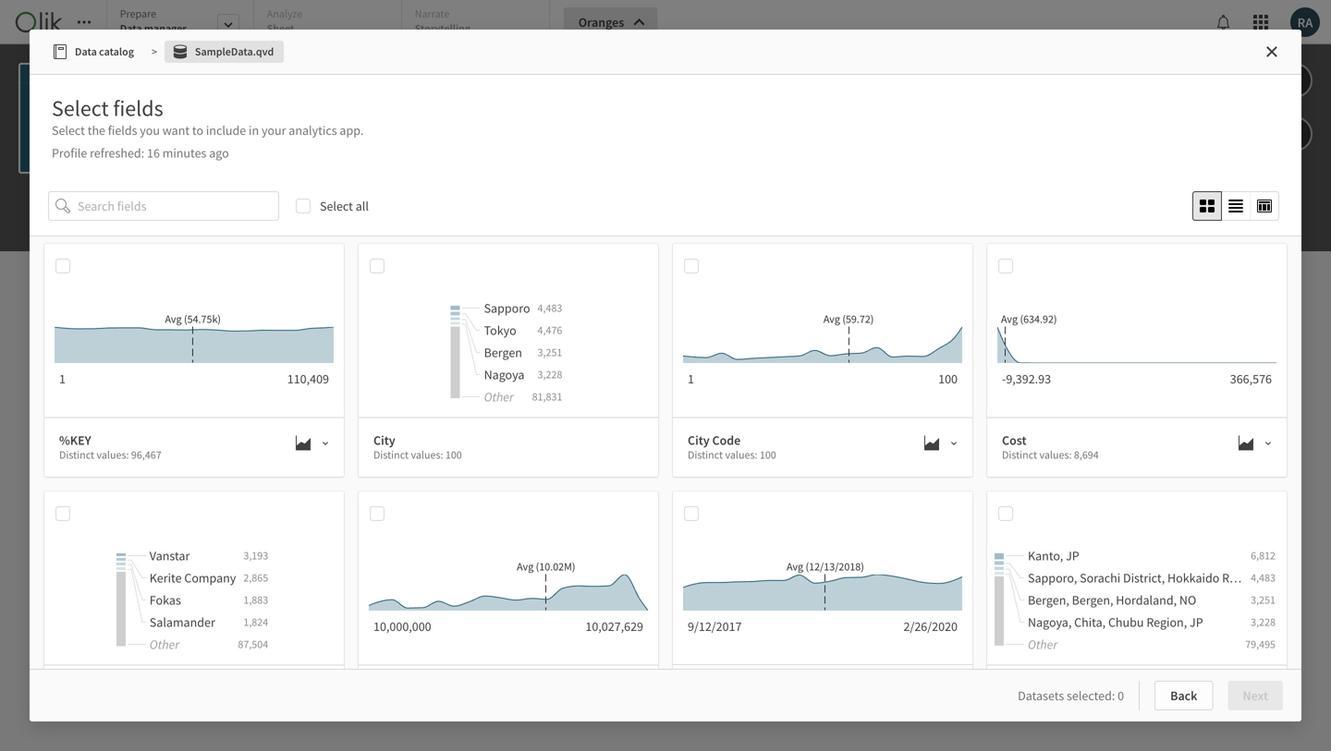 Task type: vqa. For each thing, say whether or not it's contained in the screenshot.


Task type: locate. For each thing, give the bounding box(es) containing it.
0 horizontal spatial 3,228
[[538, 368, 563, 382]]

city
[[374, 432, 396, 449], [688, 432, 710, 449]]

values: inside "%key distinct values: 96,467"
[[97, 448, 129, 462]]

in
[[249, 122, 259, 139]]

3,228 up 81,831
[[538, 368, 563, 382]]

1 vertical spatial your
[[744, 320, 786, 348]]

select fields select the fields you want to include in your analytics app. profile refreshed : 16 minutes ago
[[52, 94, 364, 161]]

4,483 up 4,476
[[538, 301, 563, 315]]

drag and drop files or click to browse files and connections button
[[673, 379, 1063, 555]]

other down nagoya,
[[1028, 637, 1058, 653]]

and left perform
[[614, 621, 635, 638]]

sampledata.qvd image
[[165, 41, 284, 63]]

jp down 6,812
[[1266, 570, 1279, 587]]

0 vertical spatial your
[[262, 122, 286, 139]]

data inside prepare data manager
[[120, 21, 142, 36]]

files
[[790, 528, 812, 545], [912, 528, 934, 545]]

distinct inside "%key distinct values: 96,467"
[[59, 448, 94, 462]]

0 horizontal spatial bergen,
[[1028, 592, 1070, 609]]

fields
[[113, 94, 163, 122], [108, 122, 137, 139]]

0 vertical spatial jp
[[1066, 548, 1080, 565]]

load data and perform transformations.
[[558, 621, 774, 638]]

data
[[675, 320, 716, 348], [587, 621, 611, 638]]

sapporo
[[484, 300, 530, 317]]

bergen, bergen, hordaland, no
[[1028, 592, 1197, 609]]

100
[[939, 371, 958, 388], [446, 448, 462, 462], [760, 448, 777, 462]]

2 horizontal spatial other
[[1028, 637, 1058, 653]]

2 horizontal spatial 100
[[939, 371, 958, 388]]

analytics
[[289, 122, 337, 139]]

0 horizontal spatial city
[[374, 432, 396, 449]]

1 city from the left
[[374, 432, 396, 449]]

0 horizontal spatial your
[[262, 122, 286, 139]]

0 vertical spatial data
[[120, 21, 142, 36]]

2 horizontal spatial and
[[937, 528, 957, 545]]

drag and drop files or click to browse files and connections
[[710, 528, 1026, 545]]

0 vertical spatial 3,228
[[538, 368, 563, 382]]

1 vertical spatial 4,483
[[1251, 571, 1276, 585]]

to right click on the bottom right of page
[[856, 528, 867, 545]]

0 vertical spatial 4,483
[[538, 301, 563, 315]]

1 up the %key
[[59, 371, 66, 388]]

79,495
[[1246, 638, 1276, 652]]

10,000,000
[[374, 619, 431, 635]]

other down salamander
[[150, 637, 179, 653]]

6,812
[[1251, 549, 1276, 563]]

files right browse
[[912, 528, 934, 545]]

want
[[163, 122, 190, 139]]

0 horizontal spatial files
[[790, 528, 812, 545]]

2 city from the left
[[688, 432, 710, 449]]

1 distinct from the left
[[59, 448, 94, 462]]

3,228 up 79,495 at the right of page
[[1251, 615, 1276, 630]]

0 vertical spatial to
[[192, 122, 203, 139]]

:
[[141, 145, 144, 161]]

2 1 from the left
[[688, 371, 694, 388]]

0 horizontal spatial oranges
[[216, 63, 262, 80]]

your inside select fields select the fields you want to include in your analytics app. profile refreshed : 16 minutes ago
[[262, 122, 286, 139]]

1 vertical spatial oranges
[[216, 63, 262, 80]]

1 vertical spatial jp
[[1266, 570, 1279, 587]]

values: inside cost distinct values: 8,694
[[1040, 448, 1072, 462]]

your
[[262, 122, 286, 139], [744, 320, 786, 348]]

cost distinct values: 8,694
[[1002, 432, 1099, 462]]

click
[[829, 528, 853, 545]]

3 distinct from the left
[[688, 448, 723, 462]]

0 horizontal spatial region,
[[1147, 615, 1187, 631]]

the
[[88, 122, 105, 139]]

select inside the filters 'region'
[[320, 198, 353, 214]]

1 vertical spatial 3,251
[[1251, 593, 1276, 608]]

1 vertical spatial data
[[75, 44, 97, 59]]

select
[[52, 94, 109, 122], [52, 122, 85, 139], [320, 198, 353, 214]]

data
[[120, 21, 142, 36], [75, 44, 97, 59], [621, 600, 654, 621]]

profile
[[52, 145, 87, 161]]

2 horizontal spatial data
[[621, 600, 654, 621]]

minutes
[[162, 145, 207, 161]]

87,504
[[238, 638, 268, 652]]

1 horizontal spatial 1
[[688, 371, 694, 388]]

0 horizontal spatial jp
[[1066, 548, 1080, 565]]

distinct inside city distinct values: 100
[[374, 448, 409, 462]]

2 horizontal spatial to
[[856, 528, 867, 545]]

city inside city distinct values: 100
[[374, 432, 396, 449]]

366,576
[[1231, 371, 1272, 388]]

4,483 down 6,812
[[1251, 571, 1276, 585]]

oranges inside dropdown button
[[579, 14, 624, 31]]

city code distinct values: 100
[[688, 432, 777, 462]]

3,228
[[538, 368, 563, 382], [1251, 615, 1276, 630]]

2 values: from the left
[[411, 448, 443, 462]]

toolbar
[[0, 0, 1332, 252]]

nagoya,
[[1028, 615, 1072, 631]]

kanto, jp
[[1028, 548, 1080, 565]]

distinct inside city code distinct values: 100
[[688, 448, 723, 462]]

tokyo
[[484, 322, 517, 339]]

0 horizontal spatial and
[[614, 621, 635, 638]]

distinct inside cost distinct values: 8,694
[[1002, 448, 1038, 462]]

1 horizontal spatial data
[[675, 320, 716, 348]]

fields up refreshed on the top left
[[108, 122, 137, 139]]

4 values: from the left
[[1040, 448, 1072, 462]]

1 horizontal spatial data
[[120, 21, 142, 36]]

1 horizontal spatial 3,251
[[1251, 593, 1276, 608]]

jp down no
[[1190, 615, 1204, 631]]

region, down 6,812
[[1223, 570, 1263, 587]]

to right adding on the top of the page
[[721, 320, 740, 348]]

4,476
[[538, 323, 563, 338]]

3,251 down 6,812
[[1251, 593, 1276, 608]]

1 files from the left
[[790, 528, 812, 545]]

2 vertical spatial data
[[621, 600, 654, 621]]

city inside city code distinct values: 100
[[688, 432, 710, 449]]

3,251 down 4,476
[[538, 345, 563, 360]]

other for salamander
[[150, 637, 179, 653]]

get started adding data to your app.
[[500, 320, 832, 348]]

values:
[[97, 448, 129, 462], [411, 448, 443, 462], [725, 448, 758, 462], [1040, 448, 1072, 462]]

1 horizontal spatial oranges
[[579, 14, 624, 31]]

1 horizontal spatial 4,483
[[1251, 571, 1276, 585]]

cost
[[1002, 432, 1027, 449]]

data right 'load'
[[587, 621, 611, 638]]

distinct
[[59, 448, 94, 462], [374, 448, 409, 462], [688, 448, 723, 462], [1002, 448, 1038, 462]]

1 vertical spatial 3,228
[[1251, 615, 1276, 630]]

1 horizontal spatial bergen,
[[1072, 592, 1114, 609]]

app.
[[340, 122, 364, 139], [791, 320, 832, 348]]

data inside button
[[75, 44, 97, 59]]

sorachi
[[1080, 570, 1121, 587]]

edit image
[[1286, 69, 1303, 92]]

1 down "get started adding data to your app."
[[688, 371, 694, 388]]

0 horizontal spatial other
[[150, 637, 179, 653]]

0 horizontal spatial to
[[192, 122, 203, 139]]

fields up :
[[113, 94, 163, 122]]

1 horizontal spatial other
[[484, 389, 514, 406]]

1
[[59, 371, 66, 388], [688, 371, 694, 388]]

0 horizontal spatial app.
[[340, 122, 364, 139]]

0 vertical spatial 3,251
[[538, 345, 563, 360]]

bergen, up nagoya,
[[1028, 592, 1070, 609]]

to right want
[[192, 122, 203, 139]]

oranges
[[579, 14, 624, 31], [216, 63, 262, 80]]

transformations.
[[684, 621, 774, 638]]

toolbar containing oranges
[[0, 0, 1332, 252]]

jp right the kanto,
[[1066, 548, 1080, 565]]

1 horizontal spatial 100
[[760, 448, 777, 462]]

application
[[0, 0, 1332, 752]]

and right drag
[[738, 528, 759, 545]]

connections
[[960, 528, 1026, 545]]

data down prepare
[[120, 21, 142, 36]]

1 horizontal spatial and
[[738, 528, 759, 545]]

tile view image
[[1200, 199, 1215, 213]]

city for city
[[374, 432, 396, 449]]

1 1 from the left
[[59, 371, 66, 388]]

bergen, up chita,
[[1072, 592, 1114, 609]]

0 vertical spatial app.
[[340, 122, 364, 139]]

1 horizontal spatial files
[[912, 528, 934, 545]]

and
[[738, 528, 759, 545], [937, 528, 957, 545], [614, 621, 635, 638]]

4 distinct from the left
[[1002, 448, 1038, 462]]

4,483
[[538, 301, 563, 315], [1251, 571, 1276, 585]]

2,865
[[244, 571, 268, 585]]

1 horizontal spatial region,
[[1223, 570, 1263, 587]]

files left or
[[790, 528, 812, 545]]

3 values: from the left
[[725, 448, 758, 462]]

3,251
[[538, 345, 563, 360], [1251, 593, 1276, 608]]

1 horizontal spatial app.
[[791, 320, 832, 348]]

values: inside city distinct values: 100
[[411, 448, 443, 462]]

back button
[[1155, 681, 1214, 711]]

and left connections
[[937, 528, 957, 545]]

Search fields text field
[[78, 191, 279, 221]]

region, down hordaland,
[[1147, 615, 1187, 631]]

1 values: from the left
[[97, 448, 129, 462]]

load
[[558, 621, 584, 638]]

110,409
[[287, 371, 329, 388]]

1 horizontal spatial your
[[744, 320, 786, 348]]

region,
[[1223, 570, 1263, 587], [1147, 615, 1187, 631]]

1 vertical spatial region,
[[1147, 615, 1187, 631]]

select for fields
[[52, 94, 109, 122]]

data right adding on the top of the page
[[675, 320, 716, 348]]

1 vertical spatial data
[[587, 621, 611, 638]]

2 vertical spatial to
[[856, 528, 867, 545]]

1 horizontal spatial 3,228
[[1251, 615, 1276, 630]]

data for data catalog
[[75, 44, 97, 59]]

app options image
[[1286, 123, 1303, 145]]

0 horizontal spatial 3,251
[[538, 345, 563, 360]]

other down nagoya
[[484, 389, 514, 406]]

data left load
[[621, 600, 654, 621]]

0 horizontal spatial 4,483
[[538, 301, 563, 315]]

0 vertical spatial oranges
[[579, 14, 624, 31]]

1 horizontal spatial city
[[688, 432, 710, 449]]

100 inside city distinct values: 100
[[446, 448, 462, 462]]

distinct for city
[[374, 448, 409, 462]]

1 bergen, from the left
[[1028, 592, 1070, 609]]

3,228 for sapporo, sorachi district, hokkaido region, jp
[[1251, 615, 1276, 630]]

manager
[[144, 21, 187, 36]]

app. inside select fields select the fields you want to include in your analytics app. profile refreshed : 16 minutes ago
[[340, 122, 364, 139]]

1 horizontal spatial to
[[721, 320, 740, 348]]

kerite company 2,865
[[150, 570, 268, 587]]

1 horizontal spatial jp
[[1190, 615, 1204, 631]]

100 inside city code distinct values: 100
[[760, 448, 777, 462]]

other
[[484, 389, 514, 406], [150, 637, 179, 653], [1028, 637, 1058, 653]]

0 horizontal spatial data
[[75, 44, 97, 59]]

0 horizontal spatial 1
[[59, 371, 66, 388]]

3,228 for tokyo
[[538, 368, 563, 382]]

0 horizontal spatial 100
[[446, 448, 462, 462]]

or
[[815, 528, 826, 545]]

0 vertical spatial data
[[675, 320, 716, 348]]

data left catalog
[[75, 44, 97, 59]]

2 distinct from the left
[[374, 448, 409, 462]]

2 horizontal spatial jp
[[1266, 570, 1279, 587]]



Task type: describe. For each thing, give the bounding box(es) containing it.
vanstar
[[150, 548, 190, 565]]

values: for %key
[[97, 448, 129, 462]]

prepare
[[120, 6, 156, 21]]

1 vertical spatial to
[[721, 320, 740, 348]]

back
[[1171, 688, 1198, 705]]

1 vertical spatial app.
[[791, 320, 832, 348]]

81,831
[[532, 390, 563, 404]]

values: for city
[[411, 448, 443, 462]]

district,
[[1123, 570, 1165, 587]]

data load editor
[[621, 600, 735, 621]]

fokas
[[150, 592, 181, 609]]

browse
[[870, 528, 909, 545]]

distinct for %key
[[59, 448, 94, 462]]

city for city code
[[688, 432, 710, 449]]

load
[[657, 600, 688, 621]]

distinct for cost
[[1002, 448, 1038, 462]]

started
[[536, 320, 601, 348]]

bergen
[[484, 345, 522, 361]]

1,883
[[244, 593, 268, 608]]

values: inside city code distinct values: 100
[[725, 448, 758, 462]]

to inside drag and drop files or click to browse files and connections button
[[856, 528, 867, 545]]

hokkaido
[[1168, 570, 1220, 587]]

drag
[[710, 528, 736, 545]]

sapporo 4,483
[[484, 300, 563, 317]]

code
[[712, 432, 741, 449]]

kanto,
[[1028, 548, 1064, 565]]

other for nagoya
[[484, 389, 514, 406]]

1 for city
[[688, 371, 694, 388]]

you
[[140, 122, 160, 139]]

city distinct values: 100
[[374, 432, 462, 462]]

select for all
[[320, 198, 353, 214]]

nagoya
[[484, 367, 525, 383]]

switch view group
[[1193, 191, 1280, 221]]

data catalog button
[[44, 41, 144, 63]]

10,027,629
[[586, 619, 644, 635]]

oranges button
[[564, 7, 658, 37]]

prepare data manager
[[120, 6, 187, 36]]

include
[[206, 122, 246, 139]]

list view image
[[1229, 199, 1244, 213]]

9,392.93
[[1006, 371, 1051, 388]]

catalog
[[99, 44, 134, 59]]

>
[[152, 44, 157, 59]]

values: for cost
[[1040, 448, 1072, 462]]

editor
[[692, 600, 735, 621]]

kerite
[[150, 570, 182, 587]]

1,824
[[244, 615, 268, 630]]

1 for %key
[[59, 371, 66, 388]]

application containing select fields
[[0, 0, 1332, 752]]

-
[[1002, 371, 1006, 388]]

data for data load editor
[[621, 600, 654, 621]]

-9,392.93
[[1002, 371, 1051, 388]]

8,694
[[1074, 448, 1099, 462]]

2 bergen, from the left
[[1072, 592, 1114, 609]]

2 files from the left
[[912, 528, 934, 545]]

salamander
[[150, 615, 215, 631]]

sapporo,
[[1028, 570, 1078, 587]]

9/12/2017
[[688, 618, 742, 635]]

0 horizontal spatial data
[[587, 621, 611, 638]]

perform
[[637, 621, 681, 638]]

4,483 inside sapporo 4,483
[[538, 301, 563, 315]]

get
[[500, 320, 532, 348]]

company
[[184, 570, 236, 587]]

to inside select fields select the fields you want to include in your analytics app. profile refreshed : 16 minutes ago
[[192, 122, 203, 139]]

2/26/2020
[[904, 618, 958, 635]]

ago
[[209, 145, 229, 161]]

3,193
[[244, 549, 268, 563]]

%key distinct values: 96,467
[[59, 432, 162, 462]]

hordaland,
[[1116, 592, 1177, 609]]

0 vertical spatial region,
[[1223, 570, 1263, 587]]

%key
[[59, 432, 91, 449]]

data catalog
[[75, 44, 134, 59]]

sapporo, sorachi district, hokkaido region, jp
[[1028, 570, 1279, 587]]

all
[[356, 198, 369, 214]]

no
[[1180, 592, 1197, 609]]

filters region
[[48, 188, 1283, 225]]

data view image
[[1258, 199, 1272, 213]]

refreshed
[[90, 145, 141, 161]]

chubu
[[1109, 615, 1144, 631]]

16
[[147, 145, 160, 161]]

drop
[[762, 528, 787, 545]]

3,251 for sapporo, sorachi district, hokkaido region, jp
[[1251, 593, 1276, 608]]

select all
[[320, 198, 369, 214]]

adding
[[606, 320, 670, 348]]

3,251 for tokyo
[[538, 345, 563, 360]]

chita,
[[1075, 615, 1106, 631]]

96,467
[[131, 448, 162, 462]]

2 vertical spatial jp
[[1190, 615, 1204, 631]]

other for nagoya, chita, chubu region, jp
[[1028, 637, 1058, 653]]

nagoya, chita, chubu region, jp
[[1028, 615, 1204, 631]]

select fields dialog
[[30, 30, 1302, 752]]



